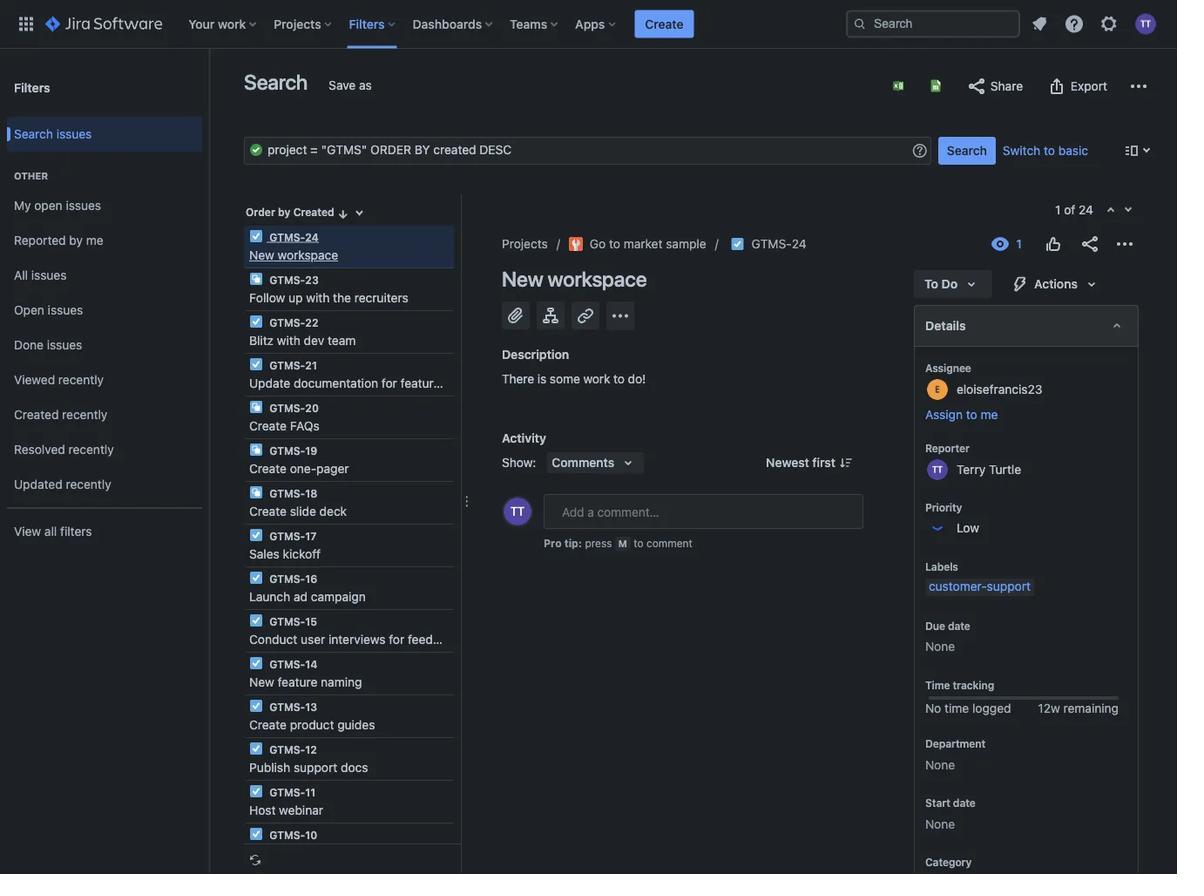 Task type: vqa. For each thing, say whether or not it's contained in the screenshot.


Task type: locate. For each thing, give the bounding box(es) containing it.
date inside the start date none
[[953, 797, 976, 809]]

sub task image left gtms-19
[[249, 443, 263, 457]]

comments button
[[547, 452, 644, 473]]

gtms- up up
[[269, 274, 305, 286]]

documentation
[[294, 376, 378, 390]]

filters up search issues
[[14, 80, 50, 94]]

issues up viewed recently
[[47, 338, 82, 352]]

task image up update
[[249, 357, 263, 371]]

me for assign to me
[[981, 407, 998, 422]]

none down start
[[925, 816, 955, 831]]

gtms-24
[[267, 231, 319, 243], [752, 237, 807, 251]]

launch
[[249, 590, 290, 604]]

with down "gtms-22"
[[277, 333, 301, 348]]

search left switch
[[947, 143, 987, 158]]

go to market sample link
[[569, 234, 706, 254]]

sidebar navigation image
[[190, 70, 228, 105]]

2 vertical spatial new
[[249, 675, 274, 689]]

apps button
[[570, 10, 622, 38]]

0 horizontal spatial with
[[277, 333, 301, 348]]

1 horizontal spatial search
[[244, 70, 308, 94]]

for
[[382, 376, 397, 390], [389, 632, 405, 647]]

1 vertical spatial none
[[925, 757, 955, 772]]

gtms- up the new feature naming
[[269, 658, 305, 670]]

17
[[305, 530, 317, 542]]

1 vertical spatial created
[[14, 407, 59, 422]]

1 horizontal spatial 24
[[792, 237, 807, 251]]

gtms- up create slide deck
[[269, 487, 305, 499]]

export
[[1071, 79, 1108, 93]]

none down department on the bottom of the page
[[925, 757, 955, 772]]

create right the apps popup button
[[645, 17, 684, 31]]

0 horizontal spatial gtms-24
[[267, 231, 319, 243]]

0 vertical spatial me
[[86, 233, 103, 248]]

gtms- for blitz with dev team
[[269, 316, 305, 329]]

help image
[[1064, 14, 1085, 34]]

to left basic on the right top of page
[[1044, 143, 1055, 158]]

pro
[[544, 537, 562, 549]]

gtms- up blitz with dev team
[[269, 316, 305, 329]]

2 sub task image from the top
[[249, 443, 263, 457]]

1 vertical spatial sub task image
[[249, 443, 263, 457]]

task image for new feature naming
[[249, 656, 263, 670]]

gtms-21
[[267, 359, 317, 371]]

0 horizontal spatial projects
[[274, 17, 321, 31]]

create for create
[[645, 17, 684, 31]]

task image for create product guides
[[249, 699, 263, 713]]

date for start date none
[[953, 797, 976, 809]]

issues right the open
[[66, 198, 101, 213]]

campaign
[[311, 590, 366, 604]]

gtms- left copy link to issue icon
[[752, 237, 792, 251]]

sub task image up follow
[[249, 272, 263, 286]]

go to market sample
[[590, 237, 706, 251]]

1 horizontal spatial me
[[981, 407, 998, 422]]

customer-
[[929, 579, 987, 593]]

0 vertical spatial support
[[987, 579, 1031, 593]]

search down projects dropdown button
[[244, 70, 308, 94]]

gtms- up update
[[269, 359, 305, 371]]

to do button
[[914, 270, 993, 298]]

1 of 24
[[1055, 203, 1094, 217]]

search inside 'link'
[[14, 127, 53, 141]]

recently for created recently
[[62, 407, 107, 422]]

gtms- down order by created
[[269, 231, 305, 243]]

1 vertical spatial work
[[583, 372, 610, 386]]

description
[[502, 347, 569, 362]]

search inside button
[[947, 143, 987, 158]]

recently for resolved recently
[[68, 442, 114, 457]]

2 vertical spatial search
[[947, 143, 987, 158]]

16
[[305, 573, 317, 585]]

for left feedback
[[389, 632, 405, 647]]

workspace
[[278, 248, 338, 262], [548, 267, 647, 291]]

jira software image
[[45, 14, 162, 34], [45, 14, 162, 34]]

me inside button
[[981, 407, 998, 422]]

recently down viewed recently link
[[62, 407, 107, 422]]

new
[[249, 248, 274, 262], [502, 267, 543, 291], [249, 675, 274, 689]]

2 task image from the top
[[249, 357, 263, 371]]

me down my open issues link
[[86, 233, 103, 248]]

filters button
[[344, 10, 402, 38]]

gtms-16
[[267, 573, 317, 585]]

to inside button
[[966, 407, 978, 422]]

work right your
[[218, 17, 246, 31]]

filters
[[349, 17, 385, 31], [14, 80, 50, 94]]

reporter
[[925, 442, 970, 454]]

time tracking pin to top. only you can see pinned fields. image
[[998, 678, 1012, 692]]

recently up created recently
[[58, 373, 104, 387]]

market
[[624, 237, 663, 251]]

issues inside 'link'
[[56, 127, 92, 141]]

1 vertical spatial projects
[[502, 237, 548, 251]]

gtms- up conduct
[[269, 615, 305, 627]]

task image down order
[[249, 229, 263, 243]]

task image up sales
[[249, 528, 263, 542]]

Search field
[[846, 10, 1020, 38]]

settings image
[[1099, 14, 1120, 34]]

gtms- for follow up with the recruiters
[[269, 274, 305, 286]]

1 vertical spatial me
[[981, 407, 998, 422]]

1 vertical spatial date
[[953, 797, 976, 809]]

sub task image
[[249, 400, 263, 414], [249, 443, 263, 457]]

recently inside viewed recently link
[[58, 373, 104, 387]]

gtms- for launch ad campaign
[[269, 573, 305, 585]]

to do
[[925, 277, 958, 291]]

projects button
[[269, 10, 339, 38]]

with down 23
[[306, 291, 330, 305]]

0 vertical spatial new workspace
[[249, 248, 338, 262]]

host
[[249, 803, 276, 817]]

gtms-13
[[267, 701, 317, 713]]

issues for search issues
[[56, 127, 92, 141]]

1 vertical spatial by
[[69, 233, 83, 248]]

create product guides
[[249, 718, 375, 732]]

0 horizontal spatial search
[[14, 127, 53, 141]]

filters up "as"
[[349, 17, 385, 31]]

task image for sales kickoff
[[249, 528, 263, 542]]

open in microsoft excel image
[[891, 79, 905, 93]]

to for switch
[[1044, 143, 1055, 158]]

0 horizontal spatial support
[[294, 760, 338, 775]]

save as
[[329, 78, 372, 92]]

recently inside updated recently link
[[66, 477, 111, 492]]

0 horizontal spatial workspace
[[278, 248, 338, 262]]

support down the 12
[[294, 760, 338, 775]]

gtms- down 'host webinar' on the bottom
[[269, 829, 305, 841]]

assignee pin to top. only you can see pinned fields. image
[[975, 361, 989, 375]]

to right go
[[609, 237, 620, 251]]

0 vertical spatial date
[[948, 620, 971, 632]]

sub task image left gtms-18
[[249, 485, 263, 499]]

gtms- up publish
[[269, 743, 305, 756]]

reported by me link
[[7, 223, 202, 258]]

2 sub task image from the top
[[249, 485, 263, 499]]

created
[[293, 206, 334, 218], [14, 407, 59, 422]]

1 vertical spatial filters
[[14, 80, 50, 94]]

recruiters
[[354, 291, 408, 305]]

filters
[[60, 524, 92, 539]]

due date pin to top. only you can see pinned fields. image
[[974, 619, 988, 633]]

add a child issue image
[[540, 305, 561, 326]]

start
[[925, 797, 951, 809]]

none down due
[[925, 639, 955, 654]]

None text field
[[244, 137, 931, 165]]

0 horizontal spatial filters
[[14, 80, 50, 94]]

newest first
[[766, 455, 836, 470]]

projects inside dropdown button
[[274, 17, 321, 31]]

work right some
[[583, 372, 610, 386]]

1 vertical spatial new workspace
[[502, 267, 647, 291]]

0 vertical spatial feature
[[401, 376, 440, 390]]

issues right open at the top left of the page
[[48, 303, 83, 317]]

recently down resolved recently link
[[66, 477, 111, 492]]

0 horizontal spatial work
[[218, 17, 246, 31]]

with
[[306, 291, 330, 305], [277, 333, 301, 348]]

sub task image for follow up with the recruiters
[[249, 272, 263, 286]]

naming
[[321, 675, 362, 689]]

create down gtms-20
[[249, 419, 287, 433]]

banner
[[0, 0, 1177, 49]]

0 vertical spatial with
[[306, 291, 330, 305]]

dashboards button
[[407, 10, 499, 38]]

2 horizontal spatial search
[[947, 143, 987, 158]]

feature down gtms-14 on the left
[[278, 675, 318, 689]]

eloisefrancis23
[[957, 382, 1043, 396]]

follow up with the recruiters
[[249, 291, 408, 305]]

gtms- for create faqs
[[269, 402, 305, 414]]

0 vertical spatial by
[[278, 206, 291, 218]]

1 horizontal spatial projects
[[502, 237, 548, 251]]

recently
[[58, 373, 104, 387], [62, 407, 107, 422], [68, 442, 114, 457], [66, 477, 111, 492]]

created left small icon on the top
[[293, 206, 334, 218]]

gtms-22
[[267, 316, 318, 329]]

2 vertical spatial none
[[925, 816, 955, 831]]

none inside department none
[[925, 757, 955, 772]]

workspace up 23
[[278, 248, 338, 262]]

gtms-15
[[267, 615, 317, 627]]

remaining
[[1064, 701, 1119, 715]]

task image
[[731, 237, 745, 251], [249, 315, 263, 329], [249, 528, 263, 542], [249, 571, 263, 585], [249, 613, 263, 627], [249, 656, 263, 670], [249, 699, 263, 713], [249, 827, 263, 841]]

webinar
[[279, 803, 323, 817]]

1 horizontal spatial by
[[278, 206, 291, 218]]

me down eloisefrancis23
[[981, 407, 998, 422]]

4 task image from the top
[[249, 784, 263, 798]]

1 horizontal spatial workspace
[[548, 267, 647, 291]]

1 none from the top
[[925, 639, 955, 654]]

switch to basic link
[[1003, 143, 1088, 158]]

search issues
[[14, 127, 92, 141]]

task image up conduct
[[249, 613, 263, 627]]

due
[[925, 620, 945, 632]]

sub task image
[[249, 272, 263, 286], [249, 485, 263, 499]]

recently inside created recently link
[[62, 407, 107, 422]]

0 vertical spatial sub task image
[[249, 400, 263, 414]]

search up other
[[14, 127, 53, 141]]

gtms- for publish support docs
[[269, 743, 305, 756]]

task image down conduct
[[249, 656, 263, 670]]

0 vertical spatial none
[[925, 639, 955, 654]]

0 vertical spatial workspace
[[278, 248, 338, 262]]

12w
[[1038, 701, 1060, 715]]

1 vertical spatial workspace
[[548, 267, 647, 291]]

task image left gtms-24 link
[[731, 237, 745, 251]]

gtms- for update documentation for feature update
[[269, 359, 305, 371]]

task image for launch ad campaign
[[249, 571, 263, 585]]

3 task image from the top
[[249, 742, 263, 756]]

launch ad campaign
[[249, 590, 366, 604]]

1 vertical spatial for
[[389, 632, 405, 647]]

to
[[1044, 143, 1055, 158], [609, 237, 620, 251], [614, 372, 625, 386], [966, 407, 978, 422], [634, 537, 644, 549]]

new down projects link
[[502, 267, 543, 291]]

by inside other group
[[69, 233, 83, 248]]

task image for new workspace
[[249, 229, 263, 243]]

for right documentation
[[382, 376, 397, 390]]

work
[[218, 17, 246, 31], [583, 372, 610, 386]]

sub task image down update
[[249, 400, 263, 414]]

task image up launch
[[249, 571, 263, 585]]

0 vertical spatial projects
[[274, 17, 321, 31]]

me inside other group
[[86, 233, 103, 248]]

create for create faqs
[[249, 419, 287, 433]]

feature left "update" on the left top
[[401, 376, 440, 390]]

gtms- up ad
[[269, 573, 305, 585]]

search issues link
[[7, 117, 202, 152]]

task image down host
[[249, 827, 263, 841]]

date left due date pin to top. only you can see pinned fields. icon
[[948, 620, 971, 632]]

0 vertical spatial work
[[218, 17, 246, 31]]

projects left go to market sample icon
[[502, 237, 548, 251]]

pager
[[316, 461, 349, 476]]

1 sub task image from the top
[[249, 400, 263, 414]]

by right reported
[[69, 233, 83, 248]]

new workspace down go to market sample icon
[[502, 267, 647, 291]]

0 horizontal spatial created
[[14, 407, 59, 422]]

your profile and settings image
[[1135, 14, 1156, 34]]

create down gtms-19
[[249, 461, 287, 476]]

details
[[925, 319, 966, 333]]

filters inside popup button
[[349, 17, 385, 31]]

1 sub task image from the top
[[249, 272, 263, 286]]

support up due date pin to top. only you can see pinned fields. icon
[[987, 579, 1031, 593]]

guides
[[337, 718, 375, 732]]

to right assign
[[966, 407, 978, 422]]

task image left gtms-13
[[249, 699, 263, 713]]

1 horizontal spatial created
[[293, 206, 334, 218]]

1 task image from the top
[[249, 229, 263, 243]]

new down gtms-14 on the left
[[249, 675, 274, 689]]

0 vertical spatial filters
[[349, 17, 385, 31]]

gtms- up product
[[269, 701, 305, 713]]

15
[[305, 615, 317, 627]]

created down 'viewed'
[[14, 407, 59, 422]]

create down gtms-18
[[249, 504, 287, 518]]

1 horizontal spatial new workspace
[[502, 267, 647, 291]]

issues up my open issues
[[56, 127, 92, 141]]

not available - this is the first issue image
[[1104, 204, 1118, 218]]

none inside the start date none
[[925, 816, 955, 831]]

0 horizontal spatial by
[[69, 233, 83, 248]]

1 vertical spatial with
[[277, 333, 301, 348]]

recently inside resolved recently link
[[68, 442, 114, 457]]

1 horizontal spatial work
[[583, 372, 610, 386]]

recently for updated recently
[[66, 477, 111, 492]]

department
[[925, 738, 986, 750]]

0 vertical spatial new
[[249, 248, 274, 262]]

date right start
[[953, 797, 976, 809]]

1 vertical spatial feature
[[278, 675, 318, 689]]

issues right the all
[[31, 268, 67, 282]]

1 horizontal spatial filters
[[349, 17, 385, 31]]

recently for viewed recently
[[58, 373, 104, 387]]

create down gtms-13
[[249, 718, 287, 732]]

other group
[[7, 152, 202, 507]]

12w remaining
[[1038, 701, 1119, 715]]

vote options: no one has voted for this issue yet. image
[[1043, 234, 1064, 254]]

gtms- up 'host webinar' on the bottom
[[269, 786, 305, 798]]

terry
[[957, 462, 986, 476]]

workspace down go
[[548, 267, 647, 291]]

basic
[[1059, 143, 1088, 158]]

recently down created recently link
[[68, 442, 114, 457]]

3 none from the top
[[925, 816, 955, 831]]

1 vertical spatial search
[[14, 127, 53, 141]]

2 none from the top
[[925, 757, 955, 772]]

copy link to issue image
[[803, 236, 817, 250]]

13
[[305, 701, 317, 713]]

10
[[305, 829, 317, 841]]

1 vertical spatial sub task image
[[249, 485, 263, 499]]

14
[[305, 658, 318, 670]]

gtms-23
[[267, 274, 319, 286]]

1 horizontal spatial support
[[987, 579, 1031, 593]]

gtms- up sales kickoff
[[269, 530, 305, 542]]

Add a comment… field
[[544, 494, 864, 529]]

task image up publish
[[249, 742, 263, 756]]

task image for update documentation for feature update
[[249, 357, 263, 371]]

new for gtms-14
[[249, 675, 274, 689]]

projects right the your work popup button
[[274, 17, 321, 31]]

task image up blitz
[[249, 315, 263, 329]]

support inside labels customer-support
[[987, 579, 1031, 593]]

gtms- up the create one-pager
[[269, 444, 305, 457]]

gtms- up the create faqs
[[269, 402, 305, 414]]

newest first image
[[839, 456, 853, 470]]

task image
[[249, 229, 263, 243], [249, 357, 263, 371], [249, 742, 263, 756], [249, 784, 263, 798]]

interviews
[[329, 632, 386, 647]]

issues for all issues
[[31, 268, 67, 282]]

new workspace up gtms-23 in the left top of the page
[[249, 248, 338, 262]]

0 horizontal spatial me
[[86, 233, 103, 248]]

gtms-14
[[267, 658, 318, 670]]

search image
[[853, 17, 867, 31]]

0 vertical spatial sub task image
[[249, 272, 263, 286]]

0 vertical spatial for
[[382, 376, 397, 390]]

work inside popup button
[[218, 17, 246, 31]]

new up gtms-23 in the left top of the page
[[249, 248, 274, 262]]

0 vertical spatial created
[[293, 206, 334, 218]]

sample
[[666, 237, 706, 251]]

ad
[[294, 590, 308, 604]]

create inside button
[[645, 17, 684, 31]]

gtms- for create product guides
[[269, 701, 305, 713]]

all
[[44, 524, 57, 539]]

task image up host
[[249, 784, 263, 798]]

blitz
[[249, 333, 274, 348]]

by right order
[[278, 206, 291, 218]]



Task type: describe. For each thing, give the bounding box(es) containing it.
create one-pager
[[249, 461, 349, 476]]

open
[[14, 303, 44, 317]]

search for search issues
[[14, 127, 53, 141]]

attach image
[[505, 305, 526, 326]]

do
[[942, 277, 958, 291]]

your work
[[188, 17, 246, 31]]

issues for open issues
[[48, 303, 83, 317]]

update
[[444, 376, 483, 390]]

1 horizontal spatial feature
[[401, 376, 440, 390]]

resolved
[[14, 442, 65, 457]]

23
[[305, 274, 319, 286]]

21
[[305, 359, 317, 371]]

newest
[[766, 455, 809, 470]]

search for search button
[[947, 143, 987, 158]]

update
[[249, 376, 290, 390]]

task image for host webinar
[[249, 784, 263, 798]]

open issues
[[14, 303, 83, 317]]

other
[[14, 170, 48, 182]]

open
[[34, 198, 62, 213]]

0 horizontal spatial feature
[[278, 675, 318, 689]]

tip:
[[564, 537, 582, 549]]

create for create slide deck
[[249, 504, 287, 518]]

gtms-18
[[267, 487, 318, 499]]

1 horizontal spatial with
[[306, 291, 330, 305]]

gtms- for host webinar
[[269, 786, 305, 798]]

notifications image
[[1029, 14, 1050, 34]]

labels customer-support
[[925, 560, 1031, 593]]

primary element
[[10, 0, 846, 48]]

gtms- for new feature naming
[[269, 658, 305, 670]]

customer-support link
[[925, 579, 1034, 596]]

all
[[14, 268, 28, 282]]

22
[[305, 316, 318, 329]]

details element
[[914, 305, 1139, 347]]

first
[[813, 455, 836, 470]]

share image
[[1080, 234, 1101, 254]]

0 horizontal spatial 24
[[305, 231, 319, 243]]

press
[[585, 537, 612, 549]]

me for reported by me
[[86, 233, 103, 248]]

to for assign
[[966, 407, 978, 422]]

gtms-20
[[267, 402, 319, 414]]

assign to me button
[[925, 406, 1121, 424]]

conduct user interviews for feedback
[[249, 632, 460, 647]]

slide
[[290, 504, 316, 518]]

1 vertical spatial new
[[502, 267, 543, 291]]

to right m
[[634, 537, 644, 549]]

gtms- for new workspace
[[269, 231, 305, 243]]

teams button
[[505, 10, 565, 38]]

sales
[[249, 547, 280, 561]]

user
[[301, 632, 325, 647]]

all issues link
[[7, 258, 202, 293]]

save as button
[[320, 71, 381, 99]]

by for order
[[278, 206, 291, 218]]

product
[[290, 718, 334, 732]]

add app image
[[610, 305, 631, 326]]

sub task image for create slide deck
[[249, 485, 263, 499]]

my open issues link
[[7, 188, 202, 223]]

gtms-10
[[267, 829, 317, 841]]

reported
[[14, 233, 66, 248]]

projects for projects dropdown button
[[274, 17, 321, 31]]

actions image
[[1115, 234, 1135, 254]]

due date
[[925, 620, 971, 632]]

view all filters
[[14, 524, 92, 539]]

projects link
[[502, 234, 548, 254]]

host webinar
[[249, 803, 323, 817]]

no
[[925, 701, 941, 715]]

actions
[[1034, 277, 1078, 291]]

gtms-12
[[267, 743, 317, 756]]

1 horizontal spatial gtms-24
[[752, 237, 807, 251]]

gtms-17
[[267, 530, 317, 542]]

kickoff
[[283, 547, 321, 561]]

some
[[550, 372, 580, 386]]

task image for blitz with dev team
[[249, 315, 263, 329]]

terry turtle
[[957, 462, 1021, 476]]

reporter pin to top. only you can see pinned fields. image
[[973, 441, 987, 455]]

tracking
[[953, 679, 994, 691]]

publish support docs
[[249, 760, 368, 775]]

comment
[[647, 537, 693, 549]]

teams
[[510, 17, 547, 31]]

banner containing your work
[[0, 0, 1177, 49]]

task image for publish support docs
[[249, 742, 263, 756]]

appswitcher icon image
[[16, 14, 37, 34]]

assignee
[[925, 362, 971, 374]]

gtms-11
[[267, 786, 316, 798]]

show:
[[502, 455, 536, 470]]

to left do!
[[614, 372, 625, 386]]

create for create product guides
[[249, 718, 287, 732]]

created recently link
[[7, 397, 202, 432]]

date for due date
[[948, 620, 971, 632]]

task image for conduct user interviews for feedback
[[249, 613, 263, 627]]

my
[[14, 198, 31, 213]]

profile image of terry turtle image
[[504, 498, 532, 525]]

dashboards
[[413, 17, 482, 31]]

done issues
[[14, 338, 82, 352]]

team
[[328, 333, 356, 348]]

blitz with dev team
[[249, 333, 356, 348]]

assign
[[925, 407, 963, 422]]

by for reported
[[69, 233, 83, 248]]

new feature naming
[[249, 675, 362, 689]]

created inside other group
[[14, 407, 59, 422]]

there is some work to do!
[[502, 372, 646, 386]]

small image
[[336, 207, 350, 221]]

0 vertical spatial search
[[244, 70, 308, 94]]

resolved recently link
[[7, 432, 202, 467]]

sub task image for create faqs
[[249, 400, 263, 414]]

search issues group
[[7, 112, 202, 157]]

task image inside the gtms-10 link
[[249, 827, 263, 841]]

issues for done issues
[[47, 338, 82, 352]]

order by created link
[[244, 201, 352, 222]]

open in google sheets image
[[929, 79, 943, 93]]

done
[[14, 338, 44, 352]]

done issues link
[[7, 328, 202, 363]]

link issues, web pages, and more image
[[575, 305, 596, 326]]

one-
[[290, 461, 316, 476]]

next issue 'gtms-23' ( type 'j' ) image
[[1122, 203, 1135, 217]]

save
[[329, 78, 356, 92]]

turtle
[[989, 462, 1021, 476]]

sub task image for create one-pager
[[249, 443, 263, 457]]

update documentation for feature update
[[249, 376, 483, 390]]

1 vertical spatial support
[[294, 760, 338, 775]]

gtms- for conduct user interviews for feedback
[[269, 615, 305, 627]]

0 horizontal spatial new workspace
[[249, 248, 338, 262]]

go to market sample image
[[569, 237, 583, 251]]

updated
[[14, 477, 63, 492]]

gtms-10 link
[[246, 823, 452, 865]]

gtms- for create slide deck
[[269, 487, 305, 499]]

assign to me
[[925, 407, 998, 422]]

pro tip: press m to comment
[[544, 537, 693, 549]]

gtms- for create one-pager
[[269, 444, 305, 457]]

projects for projects link
[[502, 237, 548, 251]]

go
[[590, 237, 606, 251]]

follow
[[249, 291, 285, 305]]

gtms- for sales kickoff
[[269, 530, 305, 542]]

search button
[[938, 137, 996, 165]]

created recently
[[14, 407, 107, 422]]

2 horizontal spatial 24
[[1079, 203, 1094, 217]]

new for gtms-24
[[249, 248, 274, 262]]

switch
[[1003, 143, 1041, 158]]

to for go
[[609, 237, 620, 251]]

share link
[[958, 72, 1032, 100]]

create for create one-pager
[[249, 461, 287, 476]]

18
[[305, 487, 318, 499]]



